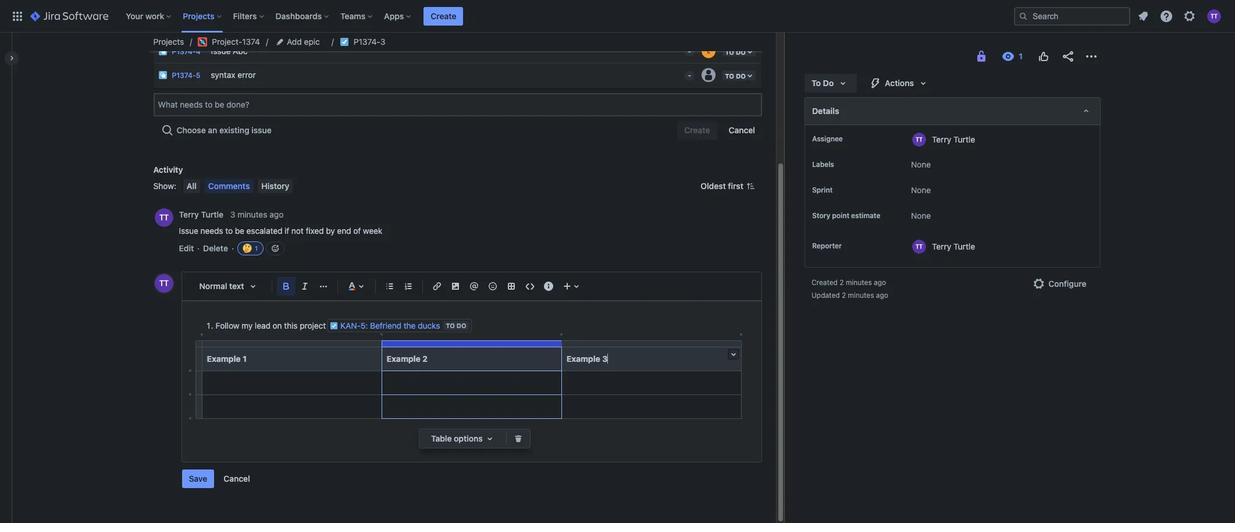 Task type: locate. For each thing, give the bounding box(es) containing it.
to do up details
[[812, 78, 834, 88]]

issue type: subtask image for issue abc
[[158, 47, 167, 56]]

jira software image
[[30, 9, 108, 23], [30, 9, 108, 23]]

expand dropdown menu image
[[483, 432, 497, 446]]

ago right the updated
[[877, 291, 889, 300]]

p1374-4 link
[[172, 47, 201, 56]]

3 none from the top
[[912, 211, 932, 221]]

more formatting image
[[316, 279, 330, 293]]

2 vertical spatial turtle
[[954, 241, 976, 251]]

example
[[207, 354, 241, 364], [387, 354, 421, 364], [567, 354, 601, 364]]

0 horizontal spatial 1
[[243, 354, 247, 364]]

normal
[[199, 281, 227, 291]]

0 vertical spatial -
[[688, 47, 692, 56]]

0 horizontal spatial example
[[207, 354, 241, 364]]

p1374-5
[[172, 71, 200, 80]]

2 vertical spatial terry turtle
[[933, 241, 976, 251]]

1
[[254, 244, 259, 252], [243, 354, 247, 364]]

1 vertical spatial 1
[[243, 354, 247, 364]]

projects for the projects popup button
[[183, 11, 215, 21]]

link image
[[430, 279, 444, 293]]

0 vertical spatial 3
[[381, 37, 386, 47]]

minutes right created
[[846, 278, 872, 287]]

1 vertical spatial cancel button
[[217, 470, 257, 488]]

to
[[225, 226, 233, 236]]

1 vertical spatial to
[[446, 322, 455, 329]]

none for story point estimate
[[912, 211, 932, 221]]

choose an existing issue
[[177, 125, 272, 135]]

1 vertical spatial terry turtle
[[179, 210, 224, 220]]

0 vertical spatial p1374-
[[354, 37, 381, 47]]

3 inside comment - main content area, start typing to enter text. text box
[[603, 354, 608, 364]]

1 vertical spatial cancel
[[224, 474, 250, 484]]

p1374- for 3
[[354, 37, 381, 47]]

0 vertical spatial do
[[823, 78, 834, 88]]

0 vertical spatial cancel
[[729, 125, 756, 135]]

1 example from the left
[[207, 354, 241, 364]]

0 vertical spatial 2
[[840, 278, 844, 287]]

project-1374
[[212, 37, 260, 47]]

1 vertical spatial issue
[[179, 226, 198, 236]]

0 horizontal spatial do
[[457, 322, 467, 329]]

p1374-
[[354, 37, 381, 47], [172, 47, 196, 56], [172, 71, 196, 80]]

table options button
[[424, 432, 502, 446]]

turtle
[[954, 134, 976, 144], [201, 210, 224, 220], [954, 241, 976, 251]]

-
[[688, 47, 692, 56], [688, 71, 692, 80]]

- button
[[680, 40, 696, 58], [680, 63, 696, 82]]

2 vertical spatial 3
[[603, 354, 608, 364]]

1 horizontal spatial cancel button
[[722, 121, 763, 140]]

sprint
[[813, 186, 833, 194]]

menu bar
[[181, 179, 295, 193]]

terry
[[933, 134, 952, 144], [179, 210, 199, 220], [933, 241, 952, 251]]

2 vertical spatial p1374-
[[172, 71, 196, 80]]

end
[[337, 226, 351, 236]]

0 vertical spatial terry
[[933, 134, 952, 144]]

cancel button right save button at bottom
[[217, 470, 257, 488]]

your
[[126, 11, 143, 21]]

0 % done
[[727, 23, 761, 33]]

do inside dropdown button
[[823, 78, 834, 88]]

- left assignee: eloisefrancis23 'icon'
[[688, 47, 692, 56]]

2 vertical spatial terry
[[933, 241, 952, 251]]

issue
[[211, 46, 231, 56], [179, 226, 198, 236]]

issue type: subtask image for syntax error
[[158, 70, 167, 80]]

1 horizontal spatial cancel
[[729, 125, 756, 135]]

terry turtle for assignee
[[933, 134, 976, 144]]

0 horizontal spatial cancel
[[224, 474, 250, 484]]

table options
[[431, 434, 483, 444]]

to do inside comment - main content area, start typing to enter text. text box
[[446, 322, 467, 329]]

1 horizontal spatial issue
[[211, 46, 231, 56]]

2 issue type: subtask image from the top
[[158, 70, 167, 80]]

actions button
[[862, 74, 938, 93]]

cancel button up first at the right of the page
[[722, 121, 763, 140]]

1 vertical spatial to do
[[446, 322, 467, 329]]

if
[[285, 226, 289, 236]]

filters button
[[230, 7, 269, 25]]

the
[[404, 321, 416, 331]]

my
[[242, 321, 253, 331]]

0 horizontal spatial issue
[[179, 226, 198, 236]]

- button for abc
[[680, 40, 696, 58]]

assignee: eloisefrancis23 image
[[702, 44, 716, 58]]

2 - button from the top
[[680, 63, 696, 82]]

save
[[189, 474, 207, 484]]

all
[[187, 181, 197, 191]]

issue left the abc
[[211, 46, 231, 56]]

primary element
[[7, 0, 1015, 32]]

ago right created
[[874, 278, 887, 287]]

1 inside comment - main content area, start typing to enter text. text box
[[243, 354, 247, 364]]

1 - from the top
[[688, 47, 692, 56]]

oldest
[[701, 181, 726, 191]]

0 vertical spatial - button
[[680, 40, 696, 58]]

2 - from the top
[[688, 71, 692, 80]]

project-1374 link
[[198, 35, 260, 49]]

0 vertical spatial ago
[[270, 210, 284, 220]]

1 vertical spatial 3
[[230, 210, 235, 220]]

history button
[[258, 179, 293, 193]]

comments
[[208, 181, 250, 191]]

configure link
[[1026, 275, 1094, 293]]

to do inside dropdown button
[[812, 78, 834, 88]]

project 1374 image
[[198, 37, 207, 47]]

cancel button
[[722, 121, 763, 140], [217, 470, 257, 488]]

- for syntax error
[[688, 71, 692, 80]]

0 vertical spatial to do
[[812, 78, 834, 88]]

1 vertical spatial ago
[[874, 278, 887, 287]]

created
[[812, 278, 838, 287]]

1 horizontal spatial to
[[812, 78, 821, 88]]

2 horizontal spatial 3
[[603, 354, 608, 364]]

- button left unassigned 'icon'
[[680, 63, 696, 82]]

2 right created
[[840, 278, 844, 287]]

0 vertical spatial terry turtle
[[933, 134, 976, 144]]

0 vertical spatial 1
[[254, 244, 259, 252]]

details element
[[805, 97, 1101, 125]]

- button left assignee: eloisefrancis23 'icon'
[[680, 40, 696, 58]]

story
[[813, 211, 831, 220]]

2 none from the top
[[912, 185, 932, 195]]

Comment - Main content area, start typing to enter text. text field
[[195, 317, 748, 442]]

1 horizontal spatial do
[[823, 78, 834, 88]]

3 minutes ago
[[230, 210, 284, 220]]

0 vertical spatial to
[[812, 78, 821, 88]]

issue type: subtask image left p1374-5 link
[[158, 70, 167, 80]]

example for example 2
[[387, 354, 421, 364]]

add epic button
[[274, 35, 324, 49]]

2 down ducks
[[423, 354, 428, 364]]

3
[[381, 37, 386, 47], [230, 210, 235, 220], [603, 354, 608, 364]]

terry for reporter
[[933, 241, 952, 251]]

copy link to comment image
[[286, 210, 295, 219]]

your work button
[[122, 7, 176, 25]]

example 2
[[387, 354, 428, 364]]

projects up 'p1374-4' link
[[153, 37, 184, 47]]

first
[[729, 181, 744, 191]]

abc
[[233, 46, 248, 56]]

5
[[196, 71, 200, 80]]

remove image
[[511, 432, 525, 446]]

p1374-3
[[354, 37, 386, 47]]

cancel for topmost cancel button
[[729, 125, 756, 135]]

p1374-3 link
[[354, 35, 386, 49]]

issue up edit
[[179, 226, 198, 236]]

0 vertical spatial issue type: subtask image
[[158, 47, 167, 56]]

1 vertical spatial issue type: subtask image
[[158, 70, 167, 80]]

project
[[300, 321, 326, 331]]

0 horizontal spatial 3
[[230, 210, 235, 220]]

1 vertical spatial -
[[688, 71, 692, 80]]

to right ducks
[[446, 322, 455, 329]]

1 horizontal spatial example
[[387, 354, 421, 364]]

notifications image
[[1137, 9, 1151, 23]]

reporter
[[813, 242, 842, 250]]

history
[[262, 181, 290, 191]]

1 vertical spatial do
[[457, 322, 467, 329]]

0 vertical spatial none
[[912, 160, 932, 169]]

ducks
[[418, 321, 440, 331]]

search image
[[1019, 11, 1029, 21]]

cancel up first at the right of the page
[[729, 125, 756, 135]]

issue type: subtask image left 'p1374-4'
[[158, 47, 167, 56]]

2 inside comment - main content area, start typing to enter text. text box
[[423, 354, 428, 364]]

cancel right save
[[224, 474, 250, 484]]

1 horizontal spatial to do
[[812, 78, 834, 88]]

your work
[[126, 11, 164, 21]]

issue abc link
[[206, 40, 680, 63]]

1 down "my"
[[243, 354, 247, 364]]

1 none from the top
[[912, 160, 932, 169]]

an
[[208, 125, 217, 135]]

2 example from the left
[[387, 354, 421, 364]]

2 vertical spatial none
[[912, 211, 932, 221]]

0 vertical spatial cancel button
[[722, 121, 763, 140]]

to
[[812, 78, 821, 88], [446, 322, 455, 329]]

to do right ducks
[[446, 322, 467, 329]]

copy link to issue image
[[383, 37, 393, 46]]

1 horizontal spatial 3
[[381, 37, 386, 47]]

done
[[742, 23, 761, 33]]

code snippet image
[[523, 279, 537, 293]]

project-
[[212, 37, 242, 47]]

1 - button from the top
[[680, 40, 696, 58]]

1 vertical spatial - button
[[680, 63, 696, 82]]

issue needs to be escalated if not fixed by end of week
[[179, 226, 383, 236]]

save button
[[182, 470, 214, 488]]

banner
[[0, 0, 1236, 33]]

do inside comment - main content area, start typing to enter text. text box
[[457, 322, 467, 329]]

p1374- for 4
[[172, 47, 196, 56]]

0 vertical spatial projects
[[183, 11, 215, 21]]

1 horizontal spatial 1
[[254, 244, 259, 252]]

issue
[[252, 125, 272, 135]]

help image
[[1160, 9, 1174, 23]]

do up details
[[823, 78, 834, 88]]

1 issue type: subtask image from the top
[[158, 47, 167, 56]]

updated
[[812, 291, 840, 300]]

sidebar navigation image
[[0, 47, 26, 70]]

ago left copy link to comment icon
[[270, 210, 284, 220]]

1 vertical spatial projects
[[153, 37, 184, 47]]

numbered list ⌘⇧7 image
[[401, 279, 415, 293]]

0 horizontal spatial to
[[446, 322, 455, 329]]

0 vertical spatial issue
[[211, 46, 231, 56]]

2 right the updated
[[842, 291, 847, 300]]

do right ducks
[[457, 322, 467, 329]]

projects
[[183, 11, 215, 21], [153, 37, 184, 47]]

projects inside popup button
[[183, 11, 215, 21]]

example 1
[[207, 354, 249, 364]]

issue type: subtask image
[[158, 47, 167, 56], [158, 70, 167, 80]]

create
[[431, 11, 457, 21]]

1 right :thinking: icon
[[254, 244, 259, 252]]

newest first image
[[746, 182, 756, 191]]

1 vertical spatial 2
[[842, 291, 847, 300]]

projects up the project 1374 "icon"
[[183, 11, 215, 21]]

0 horizontal spatial to do
[[446, 322, 467, 329]]

2 horizontal spatial example
[[567, 354, 601, 364]]

minutes up escalated
[[238, 210, 267, 220]]

minutes right the updated
[[849, 291, 875, 300]]

labels
[[813, 160, 835, 169]]

- left unassigned 'icon'
[[688, 71, 692, 80]]

1 vertical spatial p1374-
[[172, 47, 196, 56]]

3 example from the left
[[567, 354, 601, 364]]

to up details
[[812, 78, 821, 88]]

projects for projects link
[[153, 37, 184, 47]]

2 vertical spatial 2
[[423, 354, 428, 364]]

0 vertical spatial turtle
[[954, 134, 976, 144]]

1 vertical spatial none
[[912, 185, 932, 195]]



Task type: vqa. For each thing, say whether or not it's contained in the screenshot.
To Do in the dropdown button
yes



Task type: describe. For each thing, give the bounding box(es) containing it.
terry for assignee
[[933, 134, 952, 144]]

menu bar containing all
[[181, 179, 295, 193]]

none for sprint
[[912, 185, 932, 195]]

3 for p1374-
[[381, 37, 386, 47]]

issue for issue abc
[[211, 46, 231, 56]]

0 vertical spatial minutes
[[238, 210, 267, 220]]

choose an existing issue button
[[153, 121, 279, 140]]

error
[[238, 70, 256, 79]]

1374
[[242, 37, 260, 47]]

2 vertical spatial minutes
[[849, 291, 875, 300]]

dashboards
[[276, 11, 322, 21]]

week
[[363, 226, 383, 236]]

:thinking: image
[[243, 244, 252, 253]]

details
[[813, 106, 840, 116]]

:thinking: image
[[243, 244, 252, 253]]

appswitcher icon image
[[10, 9, 24, 23]]

- button for error
[[680, 63, 696, 82]]

lead
[[255, 321, 271, 331]]

1 vertical spatial turtle
[[201, 210, 224, 220]]

follow
[[216, 321, 239, 331]]

issue for issue needs to be escalated if not fixed by end of week
[[179, 226, 198, 236]]

all button
[[183, 179, 200, 193]]

0 horizontal spatial cancel button
[[217, 470, 257, 488]]

p1374- for 5
[[172, 71, 196, 80]]

assignee pin to top. only you can see pinned fields. image
[[846, 134, 855, 144]]

dashboards button
[[272, 7, 334, 25]]

story point estimate
[[813, 211, 881, 220]]

What needs to be done? field
[[155, 94, 761, 115]]

labels pin to top. only you can see pinned fields. image
[[837, 160, 846, 169]]

0
[[727, 23, 732, 33]]

1 inside button
[[254, 244, 259, 252]]

banner containing your work
[[0, 0, 1236, 33]]

of
[[354, 226, 361, 236]]

example for example 1
[[207, 354, 241, 364]]

actions image
[[1085, 49, 1099, 63]]

escalated
[[247, 226, 283, 236]]

Search field
[[1015, 7, 1131, 25]]

editor toolbar toolbar
[[420, 430, 530, 448]]

configure
[[1049, 279, 1087, 289]]

1 button
[[238, 242, 264, 256]]

turtle for reporter
[[954, 241, 976, 251]]

estimate
[[852, 211, 881, 220]]

normal text button
[[194, 274, 267, 299]]

on
[[273, 321, 282, 331]]

4
[[196, 47, 201, 56]]

info panel image
[[542, 279, 556, 293]]

story point estimate pin to top. only you can see pinned fields. image
[[815, 221, 824, 230]]

kan-
[[341, 321, 361, 331]]

projects button
[[179, 7, 226, 25]]

text
[[229, 281, 244, 291]]

be
[[235, 226, 244, 236]]

vote options: no one has voted for this issue yet. image
[[1037, 49, 1051, 63]]

example for example 3
[[567, 354, 601, 364]]

kan-5: befriend the ducks
[[341, 321, 440, 331]]

unassigned image
[[702, 68, 716, 82]]

apps
[[384, 11, 404, 21]]

cancel for cancel button to the left
[[224, 474, 250, 484]]

assignee
[[813, 134, 843, 143]]

syntax error link
[[206, 63, 680, 87]]

5:
[[361, 321, 368, 331]]

reporter pin to top. only you can see pinned fields. image
[[845, 242, 854, 251]]

delete
[[203, 243, 228, 253]]

oldest first
[[701, 181, 744, 191]]

show:
[[153, 181, 176, 191]]

your profile and settings image
[[1208, 9, 1222, 23]]

share image
[[1062, 49, 1076, 63]]

activity
[[153, 165, 183, 175]]

add reaction image
[[271, 244, 280, 253]]

actions
[[886, 78, 914, 88]]

2 for example 2
[[423, 354, 428, 364]]

oldest first button
[[694, 179, 763, 193]]

add
[[287, 37, 302, 47]]

comments button
[[205, 179, 253, 193]]

epic
[[304, 37, 320, 47]]

this
[[284, 321, 298, 331]]

fixed
[[306, 226, 324, 236]]

existing
[[220, 125, 250, 135]]

3 for example
[[603, 354, 608, 364]]

created 2 minutes ago updated 2 minutes ago
[[812, 278, 889, 300]]

1 vertical spatial minutes
[[846, 278, 872, 287]]

terry turtle for reporter
[[933, 241, 976, 251]]

example 3
[[567, 354, 608, 364]]

not
[[292, 226, 304, 236]]

to inside text box
[[446, 322, 455, 329]]

2 for created 2 minutes ago updated 2 minutes ago
[[840, 278, 844, 287]]

- for issue abc
[[688, 47, 692, 56]]

edit button
[[179, 243, 194, 254]]

issue abc
[[211, 46, 248, 56]]

profile image of terry turtle image
[[155, 274, 173, 293]]

edit
[[179, 243, 194, 253]]

teams button
[[337, 7, 377, 25]]

delete button
[[203, 243, 228, 254]]

by
[[326, 226, 335, 236]]

needs
[[201, 226, 223, 236]]

p1374-4
[[172, 47, 201, 56]]

befriend
[[370, 321, 402, 331]]

1 vertical spatial terry
[[179, 210, 199, 220]]

%
[[732, 23, 739, 33]]

settings image
[[1184, 9, 1197, 23]]

syntax
[[211, 70, 235, 79]]

emoji image
[[486, 279, 500, 293]]

turtle for assignee
[[954, 134, 976, 144]]

table image
[[504, 279, 518, 293]]

bold ⌘b image
[[279, 279, 293, 293]]

p1374-5 link
[[172, 71, 200, 80]]

create button
[[424, 7, 464, 25]]

table
[[431, 434, 452, 444]]

task image
[[340, 37, 349, 47]]

add image, video, or file image
[[449, 279, 463, 293]]

add epic
[[287, 37, 320, 47]]

bullet list ⌘⇧8 image
[[383, 279, 397, 293]]

choose
[[177, 125, 206, 135]]

projects link
[[153, 35, 184, 49]]

italic ⌘i image
[[298, 279, 312, 293]]

teams
[[341, 11, 366, 21]]

none for labels
[[912, 160, 932, 169]]

2 vertical spatial ago
[[877, 291, 889, 300]]

to inside dropdown button
[[812, 78, 821, 88]]

mention image
[[467, 279, 481, 293]]



